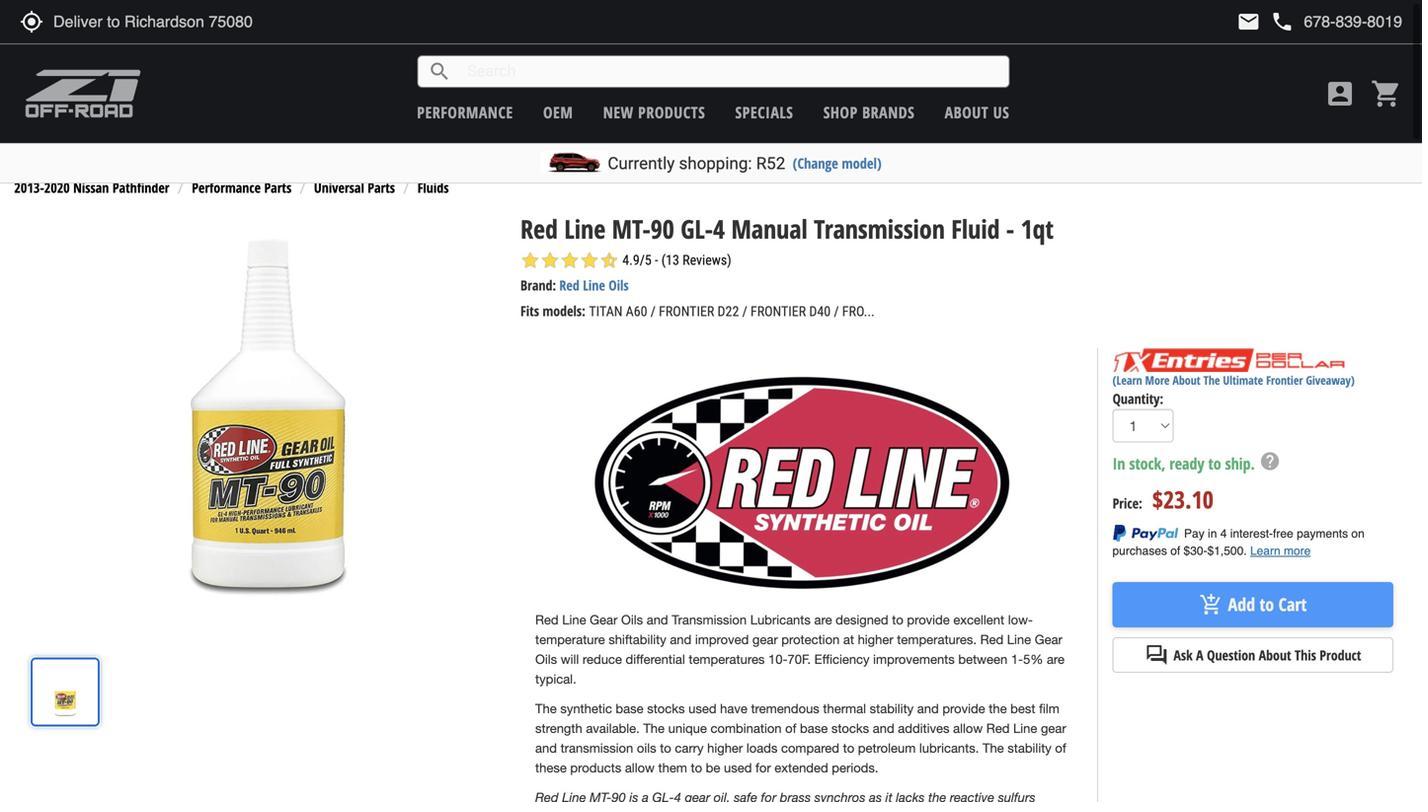 Task type: describe. For each thing, give the bounding box(es) containing it.
oem link
[[543, 102, 573, 123]]

to inside in stock, ready to ship. help
[[1208, 454, 1221, 475]]

performance parts link
[[192, 178, 292, 197]]

about us
[[945, 102, 1010, 123]]

(change model) link
[[793, 154, 882, 173]]

mail link
[[1237, 10, 1260, 34]]

synthetic
[[560, 702, 612, 717]]

1qt
[[1021, 211, 1054, 246]]

(change
[[793, 154, 838, 173]]

a
[[1196, 646, 1203, 665]]

stock,
[[1129, 454, 1166, 475]]

0 vertical spatial products
[[638, 102, 705, 123]]

5%
[[1023, 652, 1043, 668]]

and up additives
[[917, 702, 939, 717]]

thermal
[[823, 702, 866, 717]]

red up brand:
[[520, 211, 558, 246]]

universal parts link
[[314, 178, 395, 197]]

add_shopping_cart
[[1199, 594, 1223, 617]]

specials link
[[735, 102, 793, 123]]

0 vertical spatial stocks
[[647, 702, 685, 717]]

1 horizontal spatial are
[[1047, 652, 1065, 668]]

this
[[1295, 646, 1316, 665]]

extended
[[775, 761, 828, 776]]

products inside the synthetic base stocks used have tremendous thermal stability and provide the best film strength available. the unique combination of base stocks and additives allow red line gear and transmission oils to carry higher loads compared to petroleum lubricants. the stability of these products allow them to be used for extended periods.
[[570, 761, 621, 776]]

add_shopping_cart add to cart
[[1199, 593, 1307, 617]]

us
[[993, 102, 1010, 123]]

currently shopping: r52 (change model)
[[608, 154, 882, 173]]

these
[[535, 761, 567, 776]]

excellent
[[953, 613, 1004, 628]]

1 horizontal spatial used
[[724, 761, 752, 776]]

3 star from the left
[[560, 251, 580, 271]]

a60
[[626, 304, 647, 320]]

2020
[[44, 178, 70, 197]]

(learn more about the ultimate frontier giveaway) link
[[1113, 372, 1355, 389]]

price:
[[1113, 494, 1142, 513]]

carry
[[675, 741, 704, 757]]

gear inside the synthetic base stocks used have tremendous thermal stability and provide the best film strength available. the unique combination of base stocks and additives allow red line gear and transmission oils to carry higher loads compared to petroleum lubricants. the stability of these products allow them to be used for extended periods.
[[1041, 721, 1066, 737]]

differential
[[626, 652, 685, 668]]

shop
[[823, 102, 858, 123]]

ask
[[1174, 646, 1193, 665]]

higher inside the synthetic base stocks used have tremendous thermal stability and provide the best film strength available. the unique combination of base stocks and additives allow red line gear and transmission oils to carry higher loads compared to petroleum lubricants. the stability of these products allow them to be used for extended periods.
[[707, 741, 743, 757]]

the synthetic base stocks used have tremendous thermal stability and provide the best film strength available. the unique combination of base stocks and additives allow red line gear and transmission oils to carry higher loads compared to petroleum lubricants. the stability of these products allow them to be used for extended periods.
[[535, 702, 1066, 776]]

parts for universal parts
[[368, 178, 395, 197]]

reduce
[[583, 652, 622, 668]]

about inside the question_answer ask a question about this product
[[1259, 646, 1291, 665]]

oils inside red line mt-90 gl-4 manual transmission fluid - 1qt star star star star star_half 4.9/5 - (13 reviews) brand: red line oils fits models: titan a60 / frontier d22 / frontier d40 / fro...
[[609, 276, 629, 295]]

low-
[[1008, 613, 1033, 628]]

red line gear oils and transmission lubricants are designed to provide excellent low- temperature shiftability and improved gear protection at higher temperatures. red line gear oils will reduce differential temperatures 10-70f. efficiency improvements between 1-5% are typical.
[[535, 613, 1065, 687]]

frontier
[[1266, 372, 1303, 389]]

phone
[[1270, 10, 1294, 34]]

shopping_cart link
[[1366, 78, 1402, 110]]

z1 motorsports logo image
[[25, 69, 142, 119]]

mt-
[[612, 211, 651, 246]]

gear inside red line gear oils and transmission lubricants are designed to provide excellent low- temperature shiftability and improved gear protection at higher temperatures. red line gear oils will reduce differential temperatures 10-70f. efficiency improvements between 1-5% are typical.
[[752, 633, 778, 648]]

fluid
[[951, 211, 1000, 246]]

line up star_half
[[564, 211, 606, 246]]

fits
[[520, 302, 539, 321]]

0 vertical spatial are
[[814, 613, 832, 628]]

to inside red line gear oils and transmission lubricants are designed to provide excellent low- temperature shiftability and improved gear protection at higher temperatures. red line gear oils will reduce differential temperatures 10-70f. efficiency improvements between 1-5% are typical.
[[892, 613, 903, 628]]

models:
[[543, 302, 586, 321]]

available.
[[586, 721, 640, 737]]

-
[[1006, 211, 1014, 246]]

ready
[[1170, 454, 1204, 475]]

nissan
[[73, 178, 109, 197]]

1 vertical spatial of
[[1055, 741, 1066, 757]]

shopping:
[[679, 154, 752, 173]]

to right add
[[1260, 593, 1274, 617]]

in stock, ready to ship. help
[[1113, 451, 1281, 475]]

more
[[1145, 372, 1170, 389]]

unique
[[668, 721, 707, 737]]

0 horizontal spatial allow
[[625, 761, 655, 776]]

2013-
[[14, 178, 44, 197]]

performance
[[192, 178, 261, 197]]

mail phone
[[1237, 10, 1294, 34]]

performance link
[[417, 102, 513, 123]]

temperatures.
[[897, 633, 977, 648]]

lubricants
[[750, 613, 811, 628]]

product
[[1320, 646, 1361, 665]]

my_location
[[20, 10, 43, 34]]

Search search field
[[452, 56, 1009, 87]]

oem
[[543, 102, 573, 123]]

d22
[[718, 304, 739, 320]]

to right oils at the bottom left of page
[[660, 741, 671, 757]]

ultimate
[[1223, 372, 1263, 389]]

2 / from the left
[[742, 304, 747, 320]]

$23.10
[[1152, 484, 1214, 516]]

red up between
[[980, 633, 1004, 648]]

1 frontier from the left
[[659, 304, 714, 320]]

add
[[1228, 593, 1255, 617]]

giveaway)
[[1306, 372, 1355, 389]]

search
[[428, 60, 452, 83]]

1 / from the left
[[651, 304, 656, 320]]

provide for excellent
[[907, 613, 950, 628]]



Task type: vqa. For each thing, say whether or not it's contained in the screenshot.
the Gauge for AEM Digital Face Oil Temperature Gauge $189.95
no



Task type: locate. For each thing, give the bounding box(es) containing it.
/ right d40
[[834, 304, 839, 320]]

to right designed
[[892, 613, 903, 628]]

allow down oils at the bottom left of page
[[625, 761, 655, 776]]

oils up shiftability
[[621, 613, 643, 628]]

2 parts from the left
[[368, 178, 395, 197]]

1 vertical spatial transmission
[[672, 613, 747, 628]]

line down best
[[1013, 721, 1037, 737]]

1 vertical spatial oils
[[621, 613, 643, 628]]

combination
[[711, 721, 782, 737]]

about left us
[[945, 102, 989, 123]]

new products
[[603, 102, 705, 123]]

1 vertical spatial higher
[[707, 741, 743, 757]]

will
[[561, 652, 579, 668]]

provide up temperatures.
[[907, 613, 950, 628]]

higher up be
[[707, 741, 743, 757]]

higher
[[858, 633, 893, 648], [707, 741, 743, 757]]

1 horizontal spatial higher
[[858, 633, 893, 648]]

stocks up unique
[[647, 702, 685, 717]]

gear up "5%"
[[1035, 633, 1063, 648]]

transmission
[[561, 741, 633, 757]]

1 horizontal spatial stocks
[[831, 721, 869, 737]]

transmission inside red line mt-90 gl-4 manual transmission fluid - 1qt star star star star star_half 4.9/5 - (13 reviews) brand: red line oils fits models: titan a60 / frontier d22 / frontier d40 / fro...
[[814, 211, 945, 246]]

0 vertical spatial base
[[616, 702, 643, 717]]

base up available.
[[616, 702, 643, 717]]

performance parts
[[192, 178, 292, 197]]

efficiency
[[814, 652, 870, 668]]

fluids link
[[417, 178, 449, 197]]

1 horizontal spatial gear
[[1035, 633, 1063, 648]]

0 horizontal spatial used
[[688, 702, 717, 717]]

transmission inside red line gear oils and transmission lubricants are designed to provide excellent low- temperature shiftability and improved gear protection at higher temperatures. red line gear oils will reduce differential temperatures 10-70f. efficiency improvements between 1-5% are typical.
[[672, 613, 747, 628]]

the left the ultimate
[[1203, 372, 1220, 389]]

pathfinder
[[112, 178, 169, 197]]

shop brands
[[823, 102, 915, 123]]

improvements
[[873, 652, 955, 668]]

0 vertical spatial oils
[[609, 276, 629, 295]]

0 horizontal spatial stocks
[[647, 702, 685, 717]]

to
[[1208, 454, 1221, 475], [1260, 593, 1274, 617], [892, 613, 903, 628], [660, 741, 671, 757], [843, 741, 854, 757], [691, 761, 702, 776]]

0 vertical spatial used
[[688, 702, 717, 717]]

2 vertical spatial oils
[[535, 652, 557, 668]]

provide inside red line gear oils and transmission lubricants are designed to provide excellent low- temperature shiftability and improved gear protection at higher temperatures. red line gear oils will reduce differential temperatures 10-70f. efficiency improvements between 1-5% are typical.
[[907, 613, 950, 628]]

stability
[[870, 702, 914, 717], [1008, 741, 1052, 757]]

temperature
[[535, 633, 605, 648]]

currently
[[608, 154, 675, 173]]

mail
[[1237, 10, 1260, 34]]

1 horizontal spatial stability
[[1008, 741, 1052, 757]]

gear up 10-
[[752, 633, 778, 648]]

brands
[[862, 102, 915, 123]]

frontier left d40
[[751, 304, 806, 320]]

products right the new
[[638, 102, 705, 123]]

for
[[755, 761, 771, 776]]

0 horizontal spatial higher
[[707, 741, 743, 757]]

1 horizontal spatial transmission
[[814, 211, 945, 246]]

used up unique
[[688, 702, 717, 717]]

titan
[[589, 304, 623, 320]]

1 vertical spatial are
[[1047, 652, 1065, 668]]

question_answer
[[1145, 644, 1169, 668]]

1 vertical spatial stability
[[1008, 741, 1052, 757]]

and up differential at the left bottom of the page
[[670, 633, 692, 648]]

/
[[651, 304, 656, 320], [742, 304, 747, 320], [834, 304, 839, 320]]

1 vertical spatial gear
[[1035, 633, 1063, 648]]

1 vertical spatial provide
[[942, 702, 985, 717]]

parts right performance
[[264, 178, 292, 197]]

1 vertical spatial gear
[[1041, 721, 1066, 737]]

are up protection
[[814, 613, 832, 628]]

frontier left d22
[[659, 304, 714, 320]]

line
[[564, 211, 606, 246], [583, 276, 605, 295], [562, 613, 586, 628], [1007, 633, 1031, 648], [1013, 721, 1037, 737]]

line up titan on the top
[[583, 276, 605, 295]]

account_box
[[1324, 78, 1356, 110]]

transmission up improved
[[672, 613, 747, 628]]

1-
[[1011, 652, 1023, 668]]

stability down best
[[1008, 741, 1052, 757]]

fro...
[[842, 304, 875, 320]]

0 vertical spatial provide
[[907, 613, 950, 628]]

1 parts from the left
[[264, 178, 292, 197]]

0 vertical spatial higher
[[858, 633, 893, 648]]

1 star from the left
[[520, 251, 540, 271]]

star
[[520, 251, 540, 271], [540, 251, 560, 271], [560, 251, 580, 271], [580, 251, 599, 271]]

red inside the synthetic base stocks used have tremendous thermal stability and provide the best film strength available. the unique combination of base stocks and additives allow red line gear and transmission oils to carry higher loads compared to petroleum lubricants. the stability of these products allow them to be used for extended periods.
[[986, 721, 1010, 737]]

0 horizontal spatial of
[[785, 721, 796, 737]]

to up periods.
[[843, 741, 854, 757]]

model)
[[842, 154, 882, 173]]

brand:
[[520, 276, 556, 295]]

0 horizontal spatial base
[[616, 702, 643, 717]]

gear
[[590, 613, 618, 628], [1035, 633, 1063, 648]]

1 horizontal spatial allow
[[953, 721, 983, 737]]

0 horizontal spatial transmission
[[672, 613, 747, 628]]

lubricants.
[[919, 741, 979, 757]]

parts
[[264, 178, 292, 197], [368, 178, 395, 197]]

strength
[[535, 721, 582, 737]]

0 vertical spatial gear
[[590, 613, 618, 628]]

4
[[713, 211, 725, 246]]

shop brands link
[[823, 102, 915, 123]]

3 / from the left
[[834, 304, 839, 320]]

0 horizontal spatial products
[[570, 761, 621, 776]]

help
[[1259, 451, 1281, 473]]

transmission
[[814, 211, 945, 246], [672, 613, 747, 628]]

line up 'temperature'
[[562, 613, 586, 628]]

10-
[[768, 652, 788, 668]]

the up oils at the bottom left of page
[[643, 721, 665, 737]]

1 horizontal spatial products
[[638, 102, 705, 123]]

to left ship.
[[1208, 454, 1221, 475]]

improved
[[695, 633, 749, 648]]

2013-2020 nissan pathfinder
[[14, 178, 169, 197]]

0 vertical spatial transmission
[[814, 211, 945, 246]]

ship.
[[1225, 454, 1255, 475]]

allow up lubricants.
[[953, 721, 983, 737]]

0 horizontal spatial are
[[814, 613, 832, 628]]

designed
[[836, 613, 888, 628]]

about left this
[[1259, 646, 1291, 665]]

base
[[616, 702, 643, 717], [800, 721, 828, 737]]

provide
[[907, 613, 950, 628], [942, 702, 985, 717]]

red down 'the'
[[986, 721, 1010, 737]]

(learn
[[1113, 372, 1142, 389]]

1 vertical spatial used
[[724, 761, 752, 776]]

0 horizontal spatial about
[[945, 102, 989, 123]]

1 horizontal spatial of
[[1055, 741, 1066, 757]]

and up shiftability
[[647, 613, 668, 628]]

oils up typical.
[[535, 652, 557, 668]]

provide for the
[[942, 702, 985, 717]]

about right more
[[1173, 372, 1201, 389]]

1 horizontal spatial gear
[[1041, 721, 1066, 737]]

higher inside red line gear oils and transmission lubricants are designed to provide excellent low- temperature shiftability and improved gear protection at higher temperatures. red line gear oils will reduce differential temperatures 10-70f. efficiency improvements between 1-5% are typical.
[[858, 633, 893, 648]]

stability up additives
[[870, 702, 914, 717]]

1 horizontal spatial frontier
[[751, 304, 806, 320]]

0 horizontal spatial gear
[[590, 613, 618, 628]]

1 horizontal spatial about
[[1173, 372, 1201, 389]]

2 horizontal spatial about
[[1259, 646, 1291, 665]]

/ right d22
[[742, 304, 747, 320]]

1 vertical spatial products
[[570, 761, 621, 776]]

0 horizontal spatial frontier
[[659, 304, 714, 320]]

0 horizontal spatial /
[[651, 304, 656, 320]]

specials
[[735, 102, 793, 123]]

line inside the synthetic base stocks used have tremendous thermal stability and provide the best film strength available. the unique combination of base stocks and additives allow red line gear and transmission oils to carry higher loads compared to petroleum lubricants. the stability of these products allow them to be used for extended periods.
[[1013, 721, 1037, 737]]

gl-
[[681, 211, 713, 246]]

parts for performance parts
[[264, 178, 292, 197]]

about us link
[[945, 102, 1010, 123]]

red line mt-90 gl-4 manual transmission fluid - 1qt star star star star star_half 4.9/5 - (13 reviews) brand: red line oils fits models: titan a60 / frontier d22 / frontier d40 / fro...
[[520, 211, 1054, 321]]

shopping_cart
[[1371, 78, 1402, 110]]

provide left 'the'
[[942, 702, 985, 717]]

question_answer ask a question about this product
[[1145, 644, 1361, 668]]

red up models:
[[559, 276, 580, 295]]

performance
[[417, 102, 513, 123]]

red up 'temperature'
[[535, 613, 559, 628]]

about
[[945, 102, 989, 123], [1173, 372, 1201, 389], [1259, 646, 1291, 665]]

1 horizontal spatial parts
[[368, 178, 395, 197]]

and up petroleum
[[873, 721, 894, 737]]

0 horizontal spatial stability
[[870, 702, 914, 717]]

stocks down thermal
[[831, 721, 869, 737]]

4 star from the left
[[580, 251, 599, 271]]

the
[[989, 702, 1007, 717]]

phone link
[[1270, 10, 1402, 34]]

r52
[[756, 154, 785, 173]]

used right be
[[724, 761, 752, 776]]

loads
[[746, 741, 778, 757]]

quantity:
[[1113, 390, 1163, 409]]

2 star from the left
[[540, 251, 560, 271]]

new
[[603, 102, 634, 123]]

90
[[651, 211, 674, 246]]

0 vertical spatial about
[[945, 102, 989, 123]]

periods.
[[832, 761, 878, 776]]

gear down film
[[1041, 721, 1066, 737]]

red line oils link
[[559, 276, 629, 295]]

of
[[785, 721, 796, 737], [1055, 741, 1066, 757]]

additives
[[898, 721, 950, 737]]

1 vertical spatial about
[[1173, 372, 1201, 389]]

1 vertical spatial base
[[800, 721, 828, 737]]

are right "5%"
[[1047, 652, 1065, 668]]

shiftability
[[609, 633, 666, 648]]

70f.
[[788, 652, 811, 668]]

0 vertical spatial allow
[[953, 721, 983, 737]]

between
[[958, 652, 1008, 668]]

frontier
[[659, 304, 714, 320], [751, 304, 806, 320]]

the up the 'strength'
[[535, 702, 557, 717]]

line down low-
[[1007, 633, 1031, 648]]

parts right the universal
[[368, 178, 395, 197]]

to left be
[[691, 761, 702, 776]]

2 horizontal spatial /
[[834, 304, 839, 320]]

2 frontier from the left
[[751, 304, 806, 320]]

temperatures
[[689, 652, 765, 668]]

question
[[1207, 646, 1255, 665]]

/ right a60
[[651, 304, 656, 320]]

provide inside the synthetic base stocks used have tremendous thermal stability and provide the best film strength available. the unique combination of base stocks and additives allow red line gear and transmission oils to carry higher loads compared to petroleum lubricants. the stability of these products allow them to be used for extended periods.
[[942, 702, 985, 717]]

0 horizontal spatial gear
[[752, 633, 778, 648]]

0 vertical spatial stability
[[870, 702, 914, 717]]

best
[[1010, 702, 1035, 717]]

0 vertical spatial gear
[[752, 633, 778, 648]]

transmission down model)
[[814, 211, 945, 246]]

0 vertical spatial of
[[785, 721, 796, 737]]

1 vertical spatial stocks
[[831, 721, 869, 737]]

be
[[706, 761, 720, 776]]

and up these
[[535, 741, 557, 757]]

base up compared
[[800, 721, 828, 737]]

1 vertical spatial allow
[[625, 761, 655, 776]]

of down tremendous at the right bottom of page
[[785, 721, 796, 737]]

gear up 'temperature'
[[590, 613, 618, 628]]

oils down star_half
[[609, 276, 629, 295]]

products down 'transmission'
[[570, 761, 621, 776]]

cart
[[1279, 593, 1307, 617]]

1 horizontal spatial /
[[742, 304, 747, 320]]

(learn more about the ultimate frontier giveaway)
[[1113, 372, 1355, 389]]

1 horizontal spatial base
[[800, 721, 828, 737]]

higher down designed
[[858, 633, 893, 648]]

2 vertical spatial about
[[1259, 646, 1291, 665]]

0 horizontal spatial parts
[[264, 178, 292, 197]]

the down 'the'
[[983, 741, 1004, 757]]

of down film
[[1055, 741, 1066, 757]]



